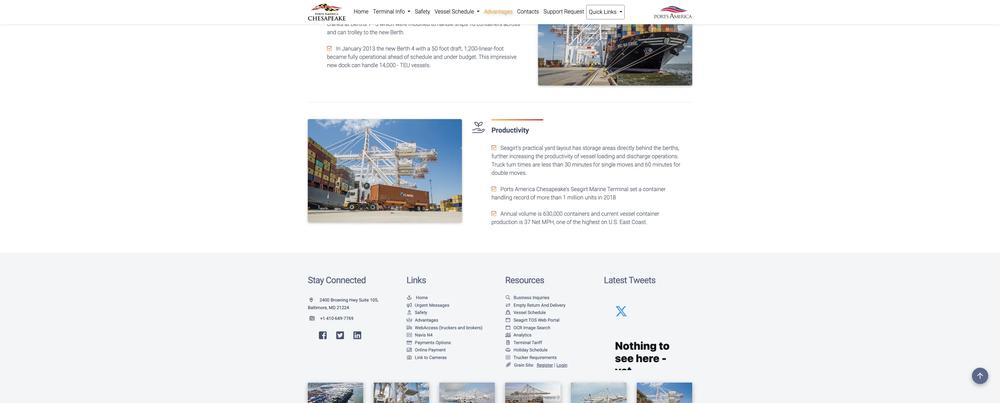 Task type: describe. For each thing, give the bounding box(es) containing it.
1 safety from the top
[[415, 8, 431, 15]]

+1
[[320, 316, 325, 321]]

a inside in january 2013 the new berth 4 with a 50 foot draft, 1,200-linear-foot became fully operational ahead of schedule and under budget. this impressive new dock can handle 14,000 - teu vessels.
[[428, 45, 431, 52]]

holiday
[[514, 348, 529, 353]]

terminal info
[[373, 8, 407, 15]]

in inside the ports america chesapeake's seagirt marine terminal set a container handling record of more than 1 million units in 2018
[[599, 195, 603, 201]]

check square image for annual volume is 630,000 containers and current vessel container production is 37 net mph, one of the highest on u.s. east coast.
[[492, 211, 497, 217]]

- inside in january 2013 the new berth 4 with a 50 foot draft, 1,200-linear-foot became fully operational ahead of schedule and under budget. this impressive new dock can handle 14,000 - teu vessels.
[[397, 62, 399, 69]]

1 vertical spatial advantages
[[415, 318, 439, 323]]

info
[[396, 8, 405, 15]]

1 vertical spatial vessel schedule link
[[506, 310, 546, 316]]

seagirt for seagirt tos web portal
[[514, 318, 528, 323]]

14,000
[[380, 62, 396, 69]]

trolley
[[348, 29, 363, 36]]

2400 broening hwy suite 105, baltimore, md 21224 link
[[308, 298, 379, 310]]

of inside annual volume is 630,000 containers and current vessel container production is 37 net mph, one of the highest on u.s. east coast.
[[567, 219, 572, 226]]

ships
[[455, 21, 468, 27]]

requirements
[[530, 355, 557, 360]]

business
[[514, 295, 532, 301]]

of inside seagirt's practical yard layout has storage areas directly behind the berths, further increasing the productivity of vessel loading and discharge                                 operations. truck turn times are less than 30 minutes for single moves and 60 minutes for double moves.
[[575, 153, 580, 160]]

2018
[[604, 195, 616, 201]]

record
[[514, 195, 530, 201]]

post-
[[456, 4, 469, 11]]

double
[[492, 170, 508, 177]]

empty return and delivery link
[[506, 303, 566, 308]]

has inside seagirt has four all-electric, high-efficiency, super-post-panamax gantry cranes which can reach 22 containers across, in addition to the existing seven cranes at berths 1 - 3 which were modified to handle ships 18 containers across and can trolley to the new berth.
[[355, 4, 364, 11]]

1 foot from the left
[[440, 45, 449, 52]]

1 horizontal spatial home
[[416, 295, 428, 301]]

loading
[[598, 153, 615, 160]]

urgent messages link
[[407, 303, 450, 308]]

to right trolley
[[364, 29, 369, 36]]

messages
[[429, 303, 450, 308]]

delivery
[[551, 303, 566, 308]]

browser image
[[506, 326, 511, 330]]

22
[[386, 13, 392, 19]]

and down discharge
[[635, 162, 644, 168]]

quick links link
[[587, 5, 625, 19]]

at
[[345, 21, 350, 27]]

of inside in january 2013 the new berth 4 with a 50 foot draft, 1,200-linear-foot became fully operational ahead of schedule and under budget. this impressive new dock can handle 14,000 - teu vessels.
[[404, 54, 409, 60]]

hwy
[[350, 298, 358, 303]]

0 horizontal spatial advantages link
[[407, 318, 439, 323]]

2400
[[320, 298, 330, 303]]

urgent
[[415, 303, 428, 308]]

2 vertical spatial new
[[327, 62, 337, 69]]

units
[[585, 195, 597, 201]]

times
[[518, 162, 532, 168]]

bullhorn image
[[407, 304, 412, 308]]

payment
[[429, 348, 446, 353]]

marine
[[590, 186, 607, 193]]

- inside seagirt has four all-electric, high-efficiency, super-post-panamax gantry cranes which can reach 22 containers across, in addition to the existing seven cranes at berths 1 - 3 which were modified to handle ships 18 containers across and can trolley to the new berth.
[[373, 21, 374, 27]]

navis
[[415, 333, 426, 338]]

2 foot from the left
[[494, 45, 504, 52]]

site:
[[526, 363, 535, 368]]

link to cameras
[[415, 355, 447, 360]]

vessel inside annual volume is 630,000 containers and current vessel container production is 37 net mph, one of the highest on u.s. east coast.
[[621, 211, 636, 217]]

file invoice image
[[506, 341, 511, 345]]

50
[[432, 45, 438, 52]]

return
[[528, 303, 540, 308]]

check square image for in january 2013 the new berth 4 with a 50 foot draft, 1,200-linear-foot became fully operational ahead of schedule and under budget. this impressive new dock can handle 14,000 - teu vessels.
[[327, 46, 332, 51]]

linear-
[[479, 45, 494, 52]]

linkedin image
[[354, 331, 362, 340]]

web
[[538, 318, 547, 323]]

0 vertical spatial which
[[345, 13, 359, 19]]

0 vertical spatial schedule
[[452, 8, 474, 15]]

in inside seagirt has four all-electric, high-efficiency, super-post-panamax gantry cranes which can reach 22 containers across, in addition to the existing seven cranes at berths 1 - 3 which were modified to handle ships 18 containers across and can trolley to the new berth.
[[439, 13, 443, 19]]

under
[[444, 54, 458, 60]]

trucker requirements
[[514, 355, 557, 360]]

on
[[602, 219, 608, 226]]

safety link for terminal info link
[[413, 5, 433, 19]]

search image
[[506, 296, 511, 300]]

payments
[[415, 340, 435, 345]]

check square image
[[327, 5, 332, 10]]

0 vertical spatial vessel schedule link
[[433, 5, 482, 19]]

and inside in january 2013 the new berth 4 with a 50 foot draft, 1,200-linear-foot became fully operational ahead of schedule and under budget. this impressive new dock can handle 14,000 - teu vessels.
[[434, 54, 443, 60]]

online payment
[[415, 348, 446, 353]]

1 horizontal spatial which
[[380, 21, 394, 27]]

stay connected
[[308, 275, 366, 286]]

chesapeake's
[[537, 186, 570, 193]]

1 horizontal spatial vessel schedule
[[514, 310, 546, 316]]

+1 410-649-7769 link
[[308, 316, 354, 321]]

stay
[[308, 275, 324, 286]]

home link for urgent messages link
[[407, 295, 428, 301]]

1 vertical spatial containers
[[477, 21, 503, 27]]

and inside seagirt has four all-electric, high-efficiency, super-post-panamax gantry cranes which can reach 22 containers across, in addition to the existing seven cranes at berths 1 - 3 which were modified to handle ships 18 containers across and can trolley to the new berth.
[[327, 29, 336, 36]]

2 safety from the top
[[415, 310, 428, 316]]

four
[[365, 4, 375, 11]]

modified
[[409, 21, 430, 27]]

1 horizontal spatial advantages link
[[482, 5, 515, 19]]

browser image
[[506, 319, 511, 323]]

baltimore,
[[308, 305, 328, 310]]

panamax
[[469, 4, 492, 11]]

terminal for terminal tariff
[[514, 340, 531, 345]]

discharge
[[627, 153, 651, 160]]

berth
[[397, 45, 410, 52]]

vessels.
[[412, 62, 431, 69]]

gantry
[[493, 4, 509, 11]]

check square image for seagirt's practical yard layout has storage areas directly behind the berths, further increasing the productivity of vessel loading and discharge                                 operations. truck turn times are less than 30 minutes for single moves and 60 minutes for double moves.
[[492, 145, 497, 151]]

the inside in january 2013 the new berth 4 with a 50 foot draft, 1,200-linear-foot became fully operational ahead of schedule and under budget. this impressive new dock can handle 14,000 - teu vessels.
[[377, 45, 384, 52]]

current
[[602, 211, 619, 217]]

container for annual volume is 630,000 containers and current vessel container production is 37 net mph, one of the highest on u.s. east coast.
[[637, 211, 660, 217]]

across,
[[420, 13, 438, 19]]

n4
[[427, 333, 433, 338]]

terminal info link
[[371, 5, 413, 19]]

ahead
[[388, 54, 403, 60]]

1 minutes from the left
[[573, 162, 592, 168]]

than inside the ports america chesapeake's seagirt marine terminal set a container handling record of more than 1 million units in 2018
[[551, 195, 562, 201]]

2 for from the left
[[674, 162, 681, 168]]

container for ports america chesapeake's seagirt marine terminal set a container handling record of more than 1 million units in 2018
[[643, 186, 666, 193]]

facebook square image
[[319, 331, 327, 340]]

1 for from the left
[[594, 162, 601, 168]]

new inside seagirt has four all-electric, high-efficiency, super-post-panamax gantry cranes which can reach 22 containers across, in addition to the existing seven cranes at berths 1 - 3 which were modified to handle ships 18 containers across and can trolley to the new berth.
[[379, 29, 389, 36]]

handle inside in january 2013 the new berth 4 with a 50 foot draft, 1,200-linear-foot became fully operational ahead of schedule and under budget. this impressive new dock can handle 14,000 - teu vessels.
[[362, 62, 378, 69]]

ports
[[501, 186, 514, 193]]

1 cranes from the top
[[327, 13, 344, 19]]

the up 18
[[472, 13, 479, 19]]

1 vertical spatial new
[[386, 45, 396, 52]]

addition
[[445, 13, 464, 19]]

camera image
[[407, 356, 412, 360]]

map marker alt image
[[310, 298, 319, 303]]

schedule for ship "icon"
[[528, 310, 546, 316]]

list alt image
[[506, 356, 511, 360]]

credit card image
[[407, 341, 412, 345]]

register link
[[536, 363, 553, 368]]

has inside seagirt's practical yard layout has storage areas directly behind the berths, further increasing the productivity of vessel loading and discharge                                 operations. truck turn times are less than 30 minutes for single moves and 60 minutes for double moves.
[[573, 145, 582, 152]]

0 horizontal spatial is
[[519, 219, 524, 226]]

containers inside annual volume is 630,000 containers and current vessel container production is 37 net mph, one of the highest on u.s. east coast.
[[564, 211, 590, 217]]

ocr image search link
[[506, 325, 551, 330]]

million
[[568, 195, 584, 201]]

and left brokers) at left
[[458, 325, 466, 330]]

all-
[[376, 4, 383, 11]]

contacts link
[[515, 5, 542, 19]]

37
[[525, 219, 531, 226]]

more
[[537, 195, 550, 201]]

webaccess (truckers and brokers)
[[415, 325, 483, 330]]

2013
[[363, 45, 375, 52]]

links inside quick links 'link'
[[604, 9, 617, 15]]

the up are
[[536, 153, 544, 160]]

1 inside the ports america chesapeake's seagirt marine terminal set a container handling record of more than 1 million units in 2018
[[563, 195, 567, 201]]

productivity
[[545, 153, 573, 160]]

dock
[[339, 62, 351, 69]]

in january 2013 the new berth 4 with a 50 foot draft, 1,200-linear-foot became fully operational ahead of schedule and under budget. this impressive new dock can handle 14,000 - teu vessels.
[[327, 45, 517, 69]]

were
[[396, 21, 408, 27]]

4
[[412, 45, 415, 52]]

support request
[[544, 8, 585, 15]]

630,000
[[544, 211, 563, 217]]

container storage image
[[407, 333, 412, 338]]

truck container image
[[407, 326, 412, 330]]

draft,
[[451, 45, 463, 52]]

holiday schedule link
[[506, 348, 548, 353]]

7769
[[344, 316, 354, 321]]

quick links
[[589, 9, 618, 15]]

seagirt for seagirt has four all-electric, high-efficiency, super-post-panamax gantry cranes which can reach 22 containers across, in addition to the existing seven cranes at berths 1 - 3 which were modified to handle ships 18 containers across and can trolley to the new berth.
[[336, 4, 354, 11]]

21224
[[337, 305, 349, 310]]



Task type: vqa. For each thing, say whether or not it's contained in the screenshot.
30
yes



Task type: locate. For each thing, give the bounding box(es) containing it.
new up the ahead
[[386, 45, 396, 52]]

2 vertical spatial containers
[[564, 211, 590, 217]]

is up net
[[538, 211, 542, 217]]

0 vertical spatial vessel
[[435, 8, 451, 15]]

0 horizontal spatial advantages
[[415, 318, 439, 323]]

safety link for urgent messages link
[[407, 310, 428, 316]]

0 horizontal spatial vessel schedule
[[435, 8, 476, 15]]

quick
[[589, 9, 603, 15]]

to up 18
[[466, 13, 470, 19]]

exchange image
[[506, 304, 511, 308]]

online payment link
[[407, 348, 446, 353]]

container inside annual volume is 630,000 containers and current vessel container production is 37 net mph, one of the highest on u.s. east coast.
[[637, 211, 660, 217]]

operations.
[[652, 153, 679, 160]]

2 vertical spatial can
[[352, 62, 361, 69]]

1 vertical spatial seagirt
[[571, 186, 588, 193]]

0 horizontal spatial handle
[[362, 62, 378, 69]]

cranes
[[327, 13, 344, 19], [327, 21, 344, 27]]

vessel down the storage
[[581, 153, 596, 160]]

1 horizontal spatial vessel
[[621, 211, 636, 217]]

payments options
[[415, 340, 451, 345]]

0 horizontal spatial minutes
[[573, 162, 592, 168]]

1 horizontal spatial handle
[[438, 21, 454, 27]]

vessel up east
[[621, 211, 636, 217]]

areas
[[603, 145, 616, 152]]

advantages inside 'link'
[[484, 8, 513, 15]]

handle down addition
[[438, 21, 454, 27]]

minutes right 30
[[573, 162, 592, 168]]

vessel schedule link up ships on the left
[[433, 5, 482, 19]]

2 minutes from the left
[[653, 162, 673, 168]]

1 horizontal spatial vessel
[[514, 310, 527, 316]]

schedule
[[452, 8, 474, 15], [528, 310, 546, 316], [530, 348, 548, 353]]

1 horizontal spatial links
[[604, 9, 617, 15]]

of right productivity
[[575, 153, 580, 160]]

0 horizontal spatial vessel
[[581, 153, 596, 160]]

analytics image
[[506, 333, 511, 338]]

0 horizontal spatial in
[[439, 13, 443, 19]]

check square image left in
[[327, 46, 332, 51]]

1 vertical spatial vessel
[[621, 211, 636, 217]]

anchor image
[[407, 296, 412, 300]]

bells image
[[506, 348, 511, 353]]

electric,
[[383, 4, 402, 11]]

1 horizontal spatial a
[[639, 186, 642, 193]]

innovations image
[[539, 0, 693, 86]]

1 vertical spatial -
[[397, 62, 399, 69]]

hand receiving image
[[407, 319, 412, 323]]

0 vertical spatial new
[[379, 29, 389, 36]]

2 cranes from the top
[[327, 21, 344, 27]]

berth.
[[391, 29, 405, 36]]

navis n4
[[415, 333, 433, 338]]

schedule down the tariff
[[530, 348, 548, 353]]

1 vertical spatial vessel schedule
[[514, 310, 546, 316]]

annual
[[501, 211, 518, 217]]

for
[[594, 162, 601, 168], [674, 162, 681, 168]]

1 vertical spatial terminal
[[608, 186, 629, 193]]

0 vertical spatial seagirt
[[336, 4, 354, 11]]

can inside in january 2013 the new berth 4 with a 50 foot draft, 1,200-linear-foot became fully operational ahead of schedule and under budget. this impressive new dock can handle 14,000 - teu vessels.
[[352, 62, 361, 69]]

moves.
[[510, 170, 527, 177]]

containers
[[393, 13, 419, 19], [477, 21, 503, 27], [564, 211, 590, 217]]

1 horizontal spatial in
[[599, 195, 603, 201]]

1 vertical spatial cranes
[[327, 21, 344, 27]]

advantages link up across
[[482, 5, 515, 19]]

operational
[[360, 54, 387, 60]]

1 vertical spatial 1
[[563, 195, 567, 201]]

login
[[557, 363, 568, 368]]

0 vertical spatial advantages
[[484, 8, 513, 15]]

0 vertical spatial advantages link
[[482, 5, 515, 19]]

vessel schedule up seagirt tos web portal link on the bottom right of page
[[514, 310, 546, 316]]

containers down high-
[[393, 13, 419, 19]]

high-
[[403, 4, 415, 11]]

to right link
[[424, 355, 428, 360]]

and up highest
[[591, 211, 601, 217]]

than inside seagirt's practical yard layout has storage areas directly behind the berths, further increasing the productivity of vessel loading and discharge                                 operations. truck turn times are less than 30 minutes for single moves and 60 minutes for double moves.
[[553, 162, 564, 168]]

containers down existing
[[477, 21, 503, 27]]

grain site: register | login
[[515, 362, 568, 368]]

annual volume is 630,000 containers and current vessel container production is 37 net mph, one of the highest on u.s. east coast.
[[492, 211, 660, 226]]

1 vertical spatial in
[[599, 195, 603, 201]]

links right the quick
[[604, 9, 617, 15]]

across
[[504, 21, 520, 27]]

of up teu
[[404, 54, 409, 60]]

1 vertical spatial a
[[639, 186, 642, 193]]

containers down million
[[564, 211, 590, 217]]

in down marine
[[599, 195, 603, 201]]

home link up urgent
[[407, 295, 428, 301]]

handle inside seagirt has four all-electric, high-efficiency, super-post-panamax gantry cranes which can reach 22 containers across, in addition to the existing seven cranes at berths 1 - 3 which were modified to handle ships 18 containers across and can trolley to the new berth.
[[438, 21, 454, 27]]

1 vertical spatial which
[[380, 21, 394, 27]]

which up at
[[345, 13, 359, 19]]

1 horizontal spatial containers
[[477, 21, 503, 27]]

1 horizontal spatial advantages
[[484, 8, 513, 15]]

0 vertical spatial a
[[428, 45, 431, 52]]

(truckers
[[439, 325, 457, 330]]

1 horizontal spatial -
[[397, 62, 399, 69]]

new down became
[[327, 62, 337, 69]]

105,
[[370, 298, 379, 303]]

navis n4 link
[[407, 333, 433, 338]]

cranes down check square image on the top of page
[[327, 13, 344, 19]]

0 vertical spatial vessel schedule
[[435, 8, 476, 15]]

request
[[565, 8, 585, 15]]

vessel schedule link down empty
[[506, 310, 546, 316]]

0 vertical spatial safety link
[[413, 5, 433, 19]]

1 vertical spatial container
[[637, 211, 660, 217]]

volume
[[519, 211, 537, 217]]

empty
[[514, 303, 526, 308]]

resources
[[506, 275, 545, 286]]

1 vertical spatial advantages link
[[407, 318, 439, 323]]

2 vertical spatial terminal
[[514, 340, 531, 345]]

schedule up seagirt tos web portal
[[528, 310, 546, 316]]

connected
[[326, 275, 366, 286]]

foot up "impressive"
[[494, 45, 504, 52]]

phone office image
[[310, 317, 320, 321]]

of right "one"
[[567, 219, 572, 226]]

in down super-
[[439, 13, 443, 19]]

trucker
[[514, 355, 529, 360]]

0 horizontal spatial for
[[594, 162, 601, 168]]

0 vertical spatial is
[[538, 211, 542, 217]]

safety link down urgent
[[407, 310, 428, 316]]

and down 50
[[434, 54, 443, 60]]

1 horizontal spatial foot
[[494, 45, 504, 52]]

0 vertical spatial containers
[[393, 13, 419, 19]]

support
[[544, 8, 563, 15]]

vessel
[[581, 153, 596, 160], [621, 211, 636, 217]]

and up the "moves" on the top of the page
[[617, 153, 626, 160]]

schedule up ships on the left
[[452, 8, 474, 15]]

which down "22"
[[380, 21, 394, 27]]

check square image for ports america chesapeake's seagirt marine terminal set a container handling record of more than 1 million units in 2018
[[492, 187, 497, 192]]

for left single
[[594, 162, 601, 168]]

0 vertical spatial links
[[604, 9, 617, 15]]

is
[[538, 211, 542, 217], [519, 219, 524, 226]]

0 horizontal spatial seagirt
[[336, 4, 354, 11]]

efficiency,
[[415, 4, 439, 11]]

webaccess
[[415, 325, 438, 330]]

check square image
[[327, 46, 332, 51], [492, 145, 497, 151], [492, 187, 497, 192], [492, 211, 497, 217]]

container inside the ports america chesapeake's seagirt marine terminal set a container handling record of more than 1 million units in 2018
[[643, 186, 666, 193]]

0 horizontal spatial home link
[[352, 5, 371, 19]]

can down at
[[338, 29, 347, 36]]

1 vertical spatial schedule
[[528, 310, 546, 316]]

and inside annual volume is 630,000 containers and current vessel container production is 37 net mph, one of the highest on u.s. east coast.
[[591, 211, 601, 217]]

3
[[376, 21, 379, 27]]

0 horizontal spatial vessel
[[435, 8, 451, 15]]

latest tweets
[[604, 275, 656, 286]]

support request link
[[542, 5, 587, 19]]

0 vertical spatial has
[[355, 4, 364, 11]]

- left teu
[[397, 62, 399, 69]]

became
[[327, 54, 347, 60]]

18
[[470, 21, 476, 27]]

grain
[[515, 363, 525, 368]]

a inside the ports america chesapeake's seagirt marine terminal set a container handling record of more than 1 million units in 2018
[[639, 186, 642, 193]]

0 horizontal spatial containers
[[393, 13, 419, 19]]

2 horizontal spatial terminal
[[608, 186, 629, 193]]

can
[[361, 13, 370, 19], [338, 29, 347, 36], [352, 62, 361, 69]]

to down across,
[[432, 21, 436, 27]]

advantages up across
[[484, 8, 513, 15]]

image
[[524, 325, 536, 330]]

ship image
[[506, 311, 511, 315]]

0 vertical spatial can
[[361, 13, 370, 19]]

0 horizontal spatial -
[[373, 21, 374, 27]]

1 inside seagirt has four all-electric, high-efficiency, super-post-panamax gantry cranes which can reach 22 containers across, in addition to the existing seven cranes at berths 1 - 3 which were modified to handle ships 18 containers across and can trolley to the new berth.
[[368, 21, 371, 27]]

business inquiries
[[514, 295, 550, 301]]

0 horizontal spatial has
[[355, 4, 364, 11]]

0 vertical spatial home
[[354, 8, 369, 15]]

turn
[[507, 162, 517, 168]]

yard
[[545, 145, 556, 152]]

vessel inside seagirt's practical yard layout has storage areas directly behind the berths, further increasing the productivity of vessel loading and discharge                                 operations. truck turn times are less than 30 minutes for single moves and 60 minutes for double moves.
[[581, 153, 596, 160]]

portal
[[548, 318, 560, 323]]

0 vertical spatial safety
[[415, 8, 431, 15]]

1 vertical spatial is
[[519, 219, 524, 226]]

1 vertical spatial home
[[416, 295, 428, 301]]

link
[[415, 355, 423, 360]]

seagirt up ocr
[[514, 318, 528, 323]]

advantages link up the webaccess
[[407, 318, 439, 323]]

safety up modified
[[415, 8, 431, 15]]

has
[[355, 4, 364, 11], [573, 145, 582, 152]]

handle down the operational
[[362, 62, 378, 69]]

seven
[[501, 13, 515, 19]]

1 left million
[[563, 195, 567, 201]]

of left more
[[531, 195, 536, 201]]

home
[[354, 8, 369, 15], [416, 295, 428, 301]]

home up urgent
[[416, 295, 428, 301]]

and up in
[[327, 29, 336, 36]]

user hard hat image
[[407, 311, 412, 315]]

storage
[[583, 145, 601, 152]]

home inside home link
[[354, 8, 369, 15]]

0 vertical spatial -
[[373, 21, 374, 27]]

the up operations.
[[654, 145, 662, 152]]

ocr image search
[[514, 325, 551, 330]]

seagirt up million
[[571, 186, 588, 193]]

check square image up handling
[[492, 187, 497, 192]]

safety down urgent
[[415, 310, 428, 316]]

1 vertical spatial links
[[407, 275, 426, 286]]

suite
[[359, 298, 369, 303]]

0 vertical spatial vessel
[[581, 153, 596, 160]]

seagirt inside the ports america chesapeake's seagirt marine terminal set a container handling record of more than 1 million units in 2018
[[571, 186, 588, 193]]

terminal for terminal info
[[373, 8, 394, 15]]

a left 50
[[428, 45, 431, 52]]

1 horizontal spatial is
[[538, 211, 542, 217]]

vessel left post-
[[435, 8, 451, 15]]

2 vertical spatial seagirt
[[514, 318, 528, 323]]

east
[[620, 219, 631, 226]]

seagirt's practical yard layout has storage areas directly behind the berths, further increasing the productivity of vessel loading and discharge                                 operations. truck turn times are less than 30 minutes for single moves and 60 minutes for double moves.
[[492, 145, 681, 177]]

1 vertical spatial than
[[551, 195, 562, 201]]

tweets
[[629, 275, 656, 286]]

one
[[557, 219, 566, 226]]

2 vertical spatial schedule
[[530, 348, 548, 353]]

productivity image
[[308, 119, 462, 222]]

than down productivity
[[553, 162, 564, 168]]

existing
[[481, 13, 500, 19]]

1 vertical spatial safety link
[[407, 310, 428, 316]]

seagirt inside seagirt has four all-electric, high-efficiency, super-post-panamax gantry cranes which can reach 22 containers across, in addition to the existing seven cranes at berths 1 - 3 which were modified to handle ships 18 containers across and can trolley to the new berth.
[[336, 4, 354, 11]]

1 horizontal spatial vessel schedule link
[[506, 310, 546, 316]]

home link for terminal info link
[[352, 5, 371, 19]]

of inside the ports america chesapeake's seagirt marine terminal set a container handling record of more than 1 million units in 2018
[[531, 195, 536, 201]]

than down chesapeake's
[[551, 195, 562, 201]]

berths
[[351, 21, 367, 27]]

new
[[379, 29, 389, 36], [386, 45, 396, 52], [327, 62, 337, 69]]

with
[[416, 45, 426, 52]]

a right set
[[639, 186, 642, 193]]

0 vertical spatial cranes
[[327, 13, 344, 19]]

0 vertical spatial container
[[643, 186, 666, 193]]

0 vertical spatial than
[[553, 162, 564, 168]]

urgent messages
[[415, 303, 450, 308]]

has right layout
[[573, 145, 582, 152]]

wheat image
[[506, 363, 512, 368]]

moves
[[618, 162, 634, 168]]

is left 37 on the bottom of page
[[519, 219, 524, 226]]

1 left 3
[[368, 21, 371, 27]]

410-
[[326, 316, 335, 321]]

mph,
[[542, 219, 555, 226]]

advantages link
[[482, 5, 515, 19], [407, 318, 439, 323]]

coast.
[[632, 219, 648, 226]]

vessel schedule up ships on the left
[[435, 8, 476, 15]]

vessel down empty
[[514, 310, 527, 316]]

2 horizontal spatial seagirt
[[571, 186, 588, 193]]

0 vertical spatial terminal
[[373, 8, 394, 15]]

home link up berths
[[352, 5, 371, 19]]

options
[[436, 340, 451, 345]]

productivity
[[492, 126, 529, 135]]

terminal inside the ports america chesapeake's seagirt marine terminal set a container handling record of more than 1 million units in 2018
[[608, 186, 629, 193]]

twitter square image
[[337, 331, 344, 340]]

0 horizontal spatial home
[[354, 8, 369, 15]]

safety link
[[413, 5, 433, 19], [407, 310, 428, 316]]

60
[[646, 162, 652, 168]]

u.s.
[[609, 219, 619, 226]]

1 horizontal spatial minutes
[[653, 162, 673, 168]]

safety link up modified
[[413, 5, 433, 19]]

broening
[[331, 298, 348, 303]]

1 vertical spatial has
[[573, 145, 582, 152]]

the up the operational
[[377, 45, 384, 52]]

1 horizontal spatial home link
[[407, 295, 428, 301]]

container right set
[[643, 186, 666, 193]]

0 horizontal spatial foot
[[440, 45, 449, 52]]

empty return and delivery
[[514, 303, 566, 308]]

check square image up further
[[492, 145, 497, 151]]

credit card front image
[[407, 348, 412, 353]]

1 horizontal spatial seagirt
[[514, 318, 528, 323]]

cranes left at
[[327, 21, 344, 27]]

schedule for bells image
[[530, 348, 548, 353]]

0 vertical spatial in
[[439, 13, 443, 19]]

the left highest
[[573, 219, 581, 226]]

the inside annual volume is 630,000 containers and current vessel container production is 37 net mph, one of the highest on u.s. east coast.
[[573, 219, 581, 226]]

for down operations.
[[674, 162, 681, 168]]

0 horizontal spatial terminal
[[373, 8, 394, 15]]

webaccess (truckers and brokers) link
[[407, 325, 483, 330]]

seagirt right check square image on the top of page
[[336, 4, 354, 11]]

links up anchor icon
[[407, 275, 426, 286]]

the down 3
[[370, 29, 378, 36]]

go to top image
[[973, 368, 989, 384]]

seagirt tos web portal
[[514, 318, 560, 323]]

practical
[[523, 145, 544, 152]]

new left berth.
[[379, 29, 389, 36]]

0 horizontal spatial links
[[407, 275, 426, 286]]

1 vertical spatial can
[[338, 29, 347, 36]]

home up berths
[[354, 8, 369, 15]]

0 vertical spatial handle
[[438, 21, 454, 27]]

check square image up production
[[492, 211, 497, 217]]

1 horizontal spatial has
[[573, 145, 582, 152]]

md
[[329, 305, 336, 310]]

foot right 50
[[440, 45, 449, 52]]

analytics
[[514, 333, 532, 338]]

0 horizontal spatial vessel schedule link
[[433, 5, 482, 19]]

2 horizontal spatial containers
[[564, 211, 590, 217]]

1 horizontal spatial for
[[674, 162, 681, 168]]

1,200-
[[465, 45, 480, 52]]

handling
[[492, 195, 513, 201]]

container up coast.
[[637, 211, 660, 217]]

advantages up the webaccess
[[415, 318, 439, 323]]

directly
[[618, 145, 635, 152]]

minutes down operations.
[[653, 162, 673, 168]]

can down four
[[361, 13, 370, 19]]

- left 3
[[373, 21, 374, 27]]

can down 'fully'
[[352, 62, 361, 69]]

1 vertical spatial home link
[[407, 295, 428, 301]]

has left four
[[355, 4, 364, 11]]



